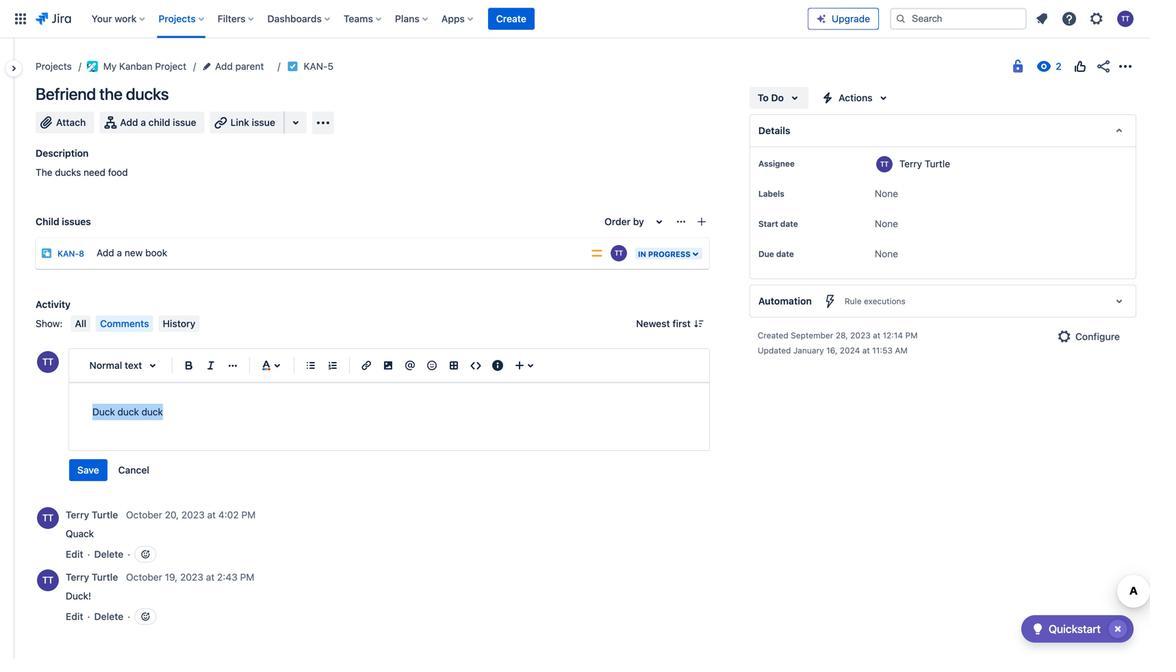 Task type: describe. For each thing, give the bounding box(es) containing it.
add for add parent
[[215, 61, 233, 72]]

add a new book link
[[91, 240, 585, 267]]

kan-5
[[304, 61, 334, 72]]

my kanban project image
[[87, 61, 98, 72]]

october for october 19, 2023 at 2:43 pm
[[126, 572, 162, 583]]

teams
[[344, 13, 373, 24]]

edit button for duck!
[[66, 610, 83, 624]]

1 horizontal spatial ducks
[[126, 84, 169, 103]]

bullet list ⌘⇧8 image
[[303, 358, 319, 374]]

dismiss quickstart image
[[1108, 619, 1130, 641]]

to do
[[758, 92, 784, 103]]

link issue
[[231, 117, 275, 128]]

projects for projects dropdown button on the top left of the page
[[159, 13, 196, 24]]

delete for quack
[[94, 549, 124, 560]]

terry turtle for october 20, 2023 at 4:02 pm
[[66, 510, 118, 521]]

pm for october 19, 2023 at 2:43 pm
[[240, 572, 255, 583]]

issue type: subtask image
[[41, 248, 52, 259]]

start date
[[759, 219, 799, 229]]

rule executions
[[845, 297, 906, 306]]

plans button
[[391, 8, 434, 30]]

settings image
[[1089, 11, 1106, 27]]

rule
[[845, 297, 862, 306]]

2023 for october 20, 2023 at 4:02 pm
[[182, 510, 205, 521]]

none for start date
[[875, 218, 899, 230]]

date for start date
[[781, 219, 799, 229]]

all
[[75, 318, 86, 330]]

text
[[125, 360, 142, 371]]

upgrade button
[[809, 9, 879, 29]]

the ducks need food
[[36, 167, 128, 178]]

quack
[[66, 529, 94, 540]]

kan-8
[[58, 249, 84, 259]]

filters button
[[214, 8, 259, 30]]

19,
[[165, 572, 178, 583]]

first
[[673, 318, 691, 330]]

show:
[[36, 318, 63, 330]]

kan-8 link
[[58, 249, 84, 259]]

issues
[[62, 216, 91, 227]]

to
[[758, 92, 769, 103]]

cancel
[[118, 465, 149, 476]]

your profile and settings image
[[1118, 11, 1134, 27]]

due
[[759, 249, 775, 259]]

kanban
[[119, 61, 153, 72]]

history button
[[159, 316, 200, 332]]

1 vertical spatial more information about this user image
[[37, 570, 59, 592]]

appswitcher icon image
[[12, 11, 29, 27]]

plans
[[395, 13, 420, 24]]

turtle for october 19, 2023 at 2:43 pm
[[92, 572, 118, 583]]

created september 28, 2023 at 12:14 pm updated january 16, 2024 at 11:53 am
[[758, 331, 918, 356]]

order by
[[605, 216, 645, 227]]

labels pin to top. only you can see pinned fields. image
[[788, 188, 799, 199]]

5
[[328, 61, 334, 72]]

delete for duck!
[[94, 611, 124, 623]]

duck
[[92, 407, 115, 418]]

create
[[497, 13, 527, 24]]

filters
[[218, 13, 246, 24]]

befriend
[[36, 84, 96, 103]]

add a child issue button
[[100, 112, 205, 134]]

edit button for quack
[[66, 548, 83, 562]]

bold ⌘b image
[[181, 358, 197, 374]]

details
[[759, 125, 791, 136]]

kan- for 5
[[304, 61, 328, 72]]

add a new book
[[97, 247, 167, 259]]

issue inside button
[[252, 117, 275, 128]]

apps
[[442, 13, 465, 24]]

comments
[[100, 318, 149, 330]]

order by button
[[597, 211, 673, 233]]

delete button for duck!
[[94, 610, 124, 624]]

normal text button
[[83, 351, 166, 381]]

issue inside "button"
[[173, 117, 196, 128]]

info panel image
[[490, 358, 506, 374]]

cancel button
[[110, 460, 158, 482]]

date for due date
[[777, 249, 795, 259]]

16,
[[827, 346, 838, 356]]

need
[[84, 167, 105, 178]]

am
[[896, 346, 908, 356]]

due date
[[759, 249, 795, 259]]

my kanban project link
[[87, 58, 186, 75]]

your
[[92, 13, 112, 24]]

dashboards
[[268, 13, 322, 24]]

link issue button
[[210, 112, 285, 134]]

terry turtle for october 19, 2023 at 2:43 pm
[[66, 572, 118, 583]]

group containing save
[[69, 460, 158, 482]]

to do button
[[750, 87, 809, 109]]

2 duck from the left
[[142, 407, 163, 418]]

labels
[[759, 189, 785, 199]]

updated
[[758, 346, 792, 356]]

4:02
[[219, 510, 239, 521]]

activity
[[36, 299, 71, 310]]

work
[[115, 13, 137, 24]]

add a child issue
[[120, 117, 196, 128]]

by
[[634, 216, 645, 227]]

1 horizontal spatial more information about this user image
[[877, 156, 893, 173]]

code snippet image
[[468, 358, 484, 374]]

duck!
[[66, 591, 91, 602]]

newest first
[[637, 318, 691, 330]]

8
[[79, 249, 84, 259]]

newest
[[637, 318, 671, 330]]

description
[[36, 148, 89, 159]]

mention image
[[402, 358, 419, 374]]

kan- for 8
[[58, 249, 79, 259]]

food
[[108, 167, 128, 178]]

attach button
[[36, 112, 94, 134]]

quickstart button
[[1022, 616, 1134, 643]]

2:43
[[217, 572, 238, 583]]

priority: medium image
[[590, 247, 604, 260]]

28,
[[836, 331, 849, 340]]



Task type: locate. For each thing, give the bounding box(es) containing it.
2024
[[840, 346, 861, 356]]

terry turtle button up duck!
[[66, 571, 121, 585]]

1 edit from the top
[[66, 549, 83, 560]]

1 vertical spatial pm
[[242, 510, 256, 521]]

quickstart
[[1049, 623, 1102, 636]]

2 delete button from the top
[[94, 610, 124, 624]]

normal
[[89, 360, 122, 371]]

edit for duck!
[[66, 611, 83, 623]]

save button
[[69, 460, 107, 482]]

your work
[[92, 13, 137, 24]]

2 vertical spatial terry
[[66, 572, 89, 583]]

2023 right 19,
[[180, 572, 203, 583]]

october left 20,
[[126, 510, 162, 521]]

0 vertical spatial add reaction image
[[140, 549, 151, 560]]

apps button
[[438, 8, 479, 30]]

at left 2:43
[[206, 572, 215, 583]]

normal text
[[89, 360, 142, 371]]

october for october 20, 2023 at 4:02 pm
[[126, 510, 162, 521]]

0 vertical spatial date
[[781, 219, 799, 229]]

0 vertical spatial kan-
[[304, 61, 328, 72]]

kan-
[[304, 61, 328, 72], [58, 249, 79, 259]]

turtle up quack
[[92, 510, 118, 521]]

a
[[141, 117, 146, 128], [117, 247, 122, 259]]

october 19, 2023 at 2:43 pm
[[126, 572, 255, 583]]

add app image
[[315, 115, 332, 131]]

terry turtle up quack
[[66, 510, 118, 521]]

add for add a new book
[[97, 247, 114, 259]]

create child image
[[697, 216, 708, 227]]

pm right 4:02
[[242, 510, 256, 521]]

2023 inside created september 28, 2023 at 12:14 pm updated january 16, 2024 at 11:53 am
[[851, 331, 871, 340]]

none
[[875, 188, 899, 199], [875, 218, 899, 230], [875, 248, 899, 260]]

1 horizontal spatial add
[[120, 117, 138, 128]]

1 vertical spatial delete
[[94, 611, 124, 623]]

add reaction image for october 20, 2023 at 4:02 pm
[[140, 549, 151, 560]]

terry for october 19, 2023 at 2:43 pm
[[66, 572, 89, 583]]

upgrade
[[832, 13, 871, 24]]

edit
[[66, 549, 83, 560], [66, 611, 83, 623]]

task image
[[287, 61, 298, 72]]

0 horizontal spatial projects
[[36, 61, 72, 72]]

1 edit button from the top
[[66, 548, 83, 562]]

0 vertical spatial more information about this user image
[[877, 156, 893, 173]]

0 vertical spatial 2023
[[851, 331, 871, 340]]

0 vertical spatial edit button
[[66, 548, 83, 562]]

teams button
[[340, 8, 387, 30]]

1 vertical spatial october
[[126, 572, 162, 583]]

pm for october 20, 2023 at 4:02 pm
[[242, 510, 256, 521]]

actions button
[[815, 87, 898, 109]]

september
[[791, 331, 834, 340]]

executions
[[865, 297, 906, 306]]

actions image
[[1118, 58, 1134, 75]]

2 october from the top
[[126, 572, 162, 583]]

1 none from the top
[[875, 188, 899, 199]]

projects inside projects dropdown button
[[159, 13, 196, 24]]

2 vertical spatial pm
[[240, 572, 255, 583]]

2 vertical spatial add
[[97, 247, 114, 259]]

1 horizontal spatial kan-
[[304, 61, 328, 72]]

2 vertical spatial terry turtle
[[66, 572, 118, 583]]

0 vertical spatial october
[[126, 510, 162, 521]]

link web pages and more image
[[288, 114, 304, 131]]

terry turtle up duck!
[[66, 572, 118, 583]]

terry turtle
[[900, 158, 951, 170], [66, 510, 118, 521], [66, 572, 118, 583]]

at
[[874, 331, 881, 340], [863, 346, 871, 356], [207, 510, 216, 521], [206, 572, 215, 583]]

details element
[[750, 114, 1137, 147]]

kan- inside "link"
[[304, 61, 328, 72]]

add right "8"
[[97, 247, 114, 259]]

0 horizontal spatial more information about this user image
[[37, 570, 59, 592]]

banner containing your work
[[0, 0, 1151, 38]]

2 delete from the top
[[94, 611, 124, 623]]

1 vertical spatial projects
[[36, 61, 72, 72]]

add reaction image up the october 19, 2023 at 2:43 pm
[[140, 549, 151, 560]]

kan- left the copy link to issue icon at the top left
[[304, 61, 328, 72]]

configure
[[1076, 331, 1121, 343]]

pm right 2:43
[[240, 572, 255, 583]]

add left parent
[[215, 61, 233, 72]]

issue right link
[[252, 117, 275, 128]]

order
[[605, 216, 631, 227]]

configure link
[[1052, 326, 1129, 348]]

Search field
[[891, 8, 1028, 30]]

20,
[[165, 510, 179, 521]]

october left 19,
[[126, 572, 162, 583]]

a inside "button"
[[141, 117, 146, 128]]

2023 right 20,
[[182, 510, 205, 521]]

new
[[125, 247, 143, 259]]

kan-5 link
[[304, 58, 334, 75]]

projects
[[159, 13, 196, 24], [36, 61, 72, 72]]

menu bar
[[68, 316, 202, 332]]

issue
[[173, 117, 196, 128], [252, 117, 275, 128]]

edit button down quack
[[66, 548, 83, 562]]

at right 2024
[[863, 346, 871, 356]]

vote options: no one has voted for this issue yet. image
[[1073, 58, 1089, 75]]

0 vertical spatial turtle
[[925, 158, 951, 170]]

add
[[215, 61, 233, 72], [120, 117, 138, 128], [97, 247, 114, 259]]

2 add reaction image from the top
[[140, 612, 151, 623]]

help image
[[1062, 11, 1078, 27]]

save
[[77, 465, 99, 476]]

1 horizontal spatial a
[[141, 117, 146, 128]]

1 vertical spatial add
[[120, 117, 138, 128]]

link
[[231, 117, 249, 128]]

the
[[36, 167, 52, 178]]

sidebar navigation image
[[0, 55, 30, 82]]

add reaction image
[[140, 549, 151, 560], [140, 612, 151, 623]]

1 horizontal spatial issue
[[252, 117, 275, 128]]

edit down quack
[[66, 549, 83, 560]]

terry turtle button up quack
[[66, 509, 121, 522]]

0 horizontal spatial add
[[97, 247, 114, 259]]

a left new
[[117, 247, 122, 259]]

pm up am
[[906, 331, 918, 340]]

add reaction image down the october 19, 2023 at 2:43 pm
[[140, 612, 151, 623]]

2 none from the top
[[875, 218, 899, 230]]

delete button for quack
[[94, 548, 124, 562]]

0 vertical spatial edit
[[66, 549, 83, 560]]

0 vertical spatial terry turtle button
[[66, 509, 121, 522]]

actions
[[839, 92, 873, 103]]

1 terry turtle button from the top
[[66, 509, 121, 522]]

edit button down duck!
[[66, 610, 83, 624]]

1 vertical spatial terry
[[66, 510, 89, 521]]

automation element
[[750, 285, 1137, 318]]

Comment - Main content area, start typing to enter text. text field
[[92, 404, 686, 421]]

1 october from the top
[[126, 510, 162, 521]]

my
[[103, 61, 117, 72]]

january
[[794, 346, 825, 356]]

0 vertical spatial terry turtle
[[900, 158, 951, 170]]

0 vertical spatial pm
[[906, 331, 918, 340]]

book
[[145, 247, 167, 259]]

edit down duck!
[[66, 611, 83, 623]]

more information about this user image
[[877, 156, 893, 173], [37, 570, 59, 592]]

edit for quack
[[66, 549, 83, 560]]

2 terry turtle button from the top
[[66, 571, 121, 585]]

child
[[36, 216, 59, 227]]

october 20, 2023 at 4:02 pm
[[126, 510, 256, 521]]

2 vertical spatial turtle
[[92, 572, 118, 583]]

1 issue from the left
[[173, 117, 196, 128]]

add inside dropdown button
[[215, 61, 233, 72]]

copy link to issue image
[[331, 60, 342, 71]]

0 vertical spatial none
[[875, 188, 899, 199]]

0 vertical spatial add
[[215, 61, 233, 72]]

0 horizontal spatial duck
[[118, 407, 139, 418]]

add left child
[[120, 117, 138, 128]]

ducks down my kanban project in the left top of the page
[[126, 84, 169, 103]]

attach
[[56, 117, 86, 128]]

banner
[[0, 0, 1151, 38]]

numbered list ⌘⇧7 image
[[325, 358, 341, 374]]

projects link
[[36, 58, 72, 75]]

projects button
[[155, 8, 210, 30]]

projects up befriend
[[36, 61, 72, 72]]

1 vertical spatial delete button
[[94, 610, 124, 624]]

issue right child
[[173, 117, 196, 128]]

1 vertical spatial edit button
[[66, 610, 83, 624]]

1 vertical spatial kan-
[[58, 249, 79, 259]]

0 vertical spatial a
[[141, 117, 146, 128]]

delete button
[[94, 548, 124, 562], [94, 610, 124, 624]]

1 vertical spatial edit
[[66, 611, 83, 623]]

terry down details element
[[900, 158, 923, 170]]

1 vertical spatial ducks
[[55, 167, 81, 178]]

terry turtle button
[[66, 509, 121, 522], [66, 571, 121, 585]]

1 delete button from the top
[[94, 548, 124, 562]]

add inside "button"
[[120, 117, 138, 128]]

add reaction image for october 19, 2023 at 2:43 pm
[[140, 612, 151, 623]]

child
[[149, 117, 170, 128]]

0 horizontal spatial ducks
[[55, 167, 81, 178]]

2 edit button from the top
[[66, 610, 83, 624]]

turtle for october 20, 2023 at 4:02 pm
[[92, 510, 118, 521]]

more information about this user image down details element
[[877, 156, 893, 173]]

1 vertical spatial add reaction image
[[140, 612, 151, 623]]

2 vertical spatial none
[[875, 248, 899, 260]]

1 vertical spatial a
[[117, 247, 122, 259]]

ducks
[[126, 84, 169, 103], [55, 167, 81, 178]]

more formatting image
[[225, 358, 241, 374]]

at left 4:02
[[207, 510, 216, 521]]

delete
[[94, 549, 124, 560], [94, 611, 124, 623]]

ducks down description
[[55, 167, 81, 178]]

primary element
[[8, 0, 808, 38]]

link image
[[358, 358, 375, 374]]

1 vertical spatial terry turtle button
[[66, 571, 121, 585]]

more information about this user image left duck!
[[37, 570, 59, 592]]

turtle
[[925, 158, 951, 170], [92, 510, 118, 521], [92, 572, 118, 583]]

terry turtle button for quack
[[66, 509, 121, 522]]

date right start
[[781, 219, 799, 229]]

do
[[772, 92, 784, 103]]

turtle down quack
[[92, 572, 118, 583]]

2023 for october 19, 2023 at 2:43 pm
[[180, 572, 203, 583]]

jira image
[[36, 11, 71, 27], [36, 11, 71, 27]]

projects for projects link
[[36, 61, 72, 72]]

terry turtle down details element
[[900, 158, 951, 170]]

0 horizontal spatial kan-
[[58, 249, 79, 259]]

0 horizontal spatial a
[[117, 247, 122, 259]]

child issues
[[36, 216, 91, 227]]

1 delete from the top
[[94, 549, 124, 560]]

1 vertical spatial turtle
[[92, 510, 118, 521]]

notifications image
[[1034, 11, 1051, 27]]

a for new
[[117, 247, 122, 259]]

check image
[[1030, 621, 1047, 638]]

0 vertical spatial ducks
[[126, 84, 169, 103]]

assignee
[[759, 159, 795, 169]]

terry for october 20, 2023 at 4:02 pm
[[66, 510, 89, 521]]

1 add reaction image from the top
[[140, 549, 151, 560]]

projects up project
[[159, 13, 196, 24]]

1 vertical spatial date
[[777, 249, 795, 259]]

0 vertical spatial projects
[[159, 13, 196, 24]]

3 none from the top
[[875, 248, 899, 260]]

1 duck from the left
[[118, 407, 139, 418]]

0 horizontal spatial issue
[[173, 117, 196, 128]]

a for child
[[141, 117, 146, 128]]

12:14
[[883, 331, 904, 340]]

add parent button
[[202, 58, 268, 75]]

2 horizontal spatial add
[[215, 61, 233, 72]]

newest first button
[[628, 316, 710, 332]]

menu bar containing all
[[68, 316, 202, 332]]

dashboards button
[[263, 8, 336, 30]]

1 vertical spatial terry turtle
[[66, 510, 118, 521]]

1 vertical spatial 2023
[[182, 510, 205, 521]]

the
[[99, 84, 123, 103]]

2 vertical spatial 2023
[[180, 572, 203, 583]]

2 issue from the left
[[252, 117, 275, 128]]

created
[[758, 331, 789, 340]]

add for add a child issue
[[120, 117, 138, 128]]

0 vertical spatial delete button
[[94, 548, 124, 562]]

kan- right issue type: subtask icon
[[58, 249, 79, 259]]

search image
[[896, 13, 907, 24]]

2023 up 2024
[[851, 331, 871, 340]]

terry turtle button for duck!
[[66, 571, 121, 585]]

1 horizontal spatial projects
[[159, 13, 196, 24]]

parent
[[236, 61, 264, 72]]

0 vertical spatial terry
[[900, 158, 923, 170]]

italic ⌘i image
[[203, 358, 219, 374]]

0 vertical spatial delete
[[94, 549, 124, 560]]

emoji image
[[424, 358, 441, 374]]

a left child
[[141, 117, 146, 128]]

start
[[759, 219, 779, 229]]

1 vertical spatial none
[[875, 218, 899, 230]]

issue actions image
[[676, 216, 687, 227]]

date right due
[[777, 249, 795, 259]]

add parent
[[215, 61, 264, 72]]

table image
[[446, 358, 462, 374]]

11:53
[[873, 346, 893, 356]]

terry up duck!
[[66, 572, 89, 583]]

more information about this user image
[[37, 508, 59, 530]]

date
[[781, 219, 799, 229], [777, 249, 795, 259]]

terry
[[900, 158, 923, 170], [66, 510, 89, 521], [66, 572, 89, 583]]

group
[[69, 460, 158, 482]]

1 horizontal spatial duck
[[142, 407, 163, 418]]

turtle down details element
[[925, 158, 951, 170]]

2 edit from the top
[[66, 611, 83, 623]]

add image, video, or file image
[[380, 358, 397, 374]]

terry up quack
[[66, 510, 89, 521]]

none for due date
[[875, 248, 899, 260]]

duck duck duck
[[92, 407, 163, 418]]

pm inside created september 28, 2023 at 12:14 pm updated january 16, 2024 at 11:53 am
[[906, 331, 918, 340]]

at up "11:53"
[[874, 331, 881, 340]]



Task type: vqa. For each thing, say whether or not it's contained in the screenshot.
checked icon chevron icon
no



